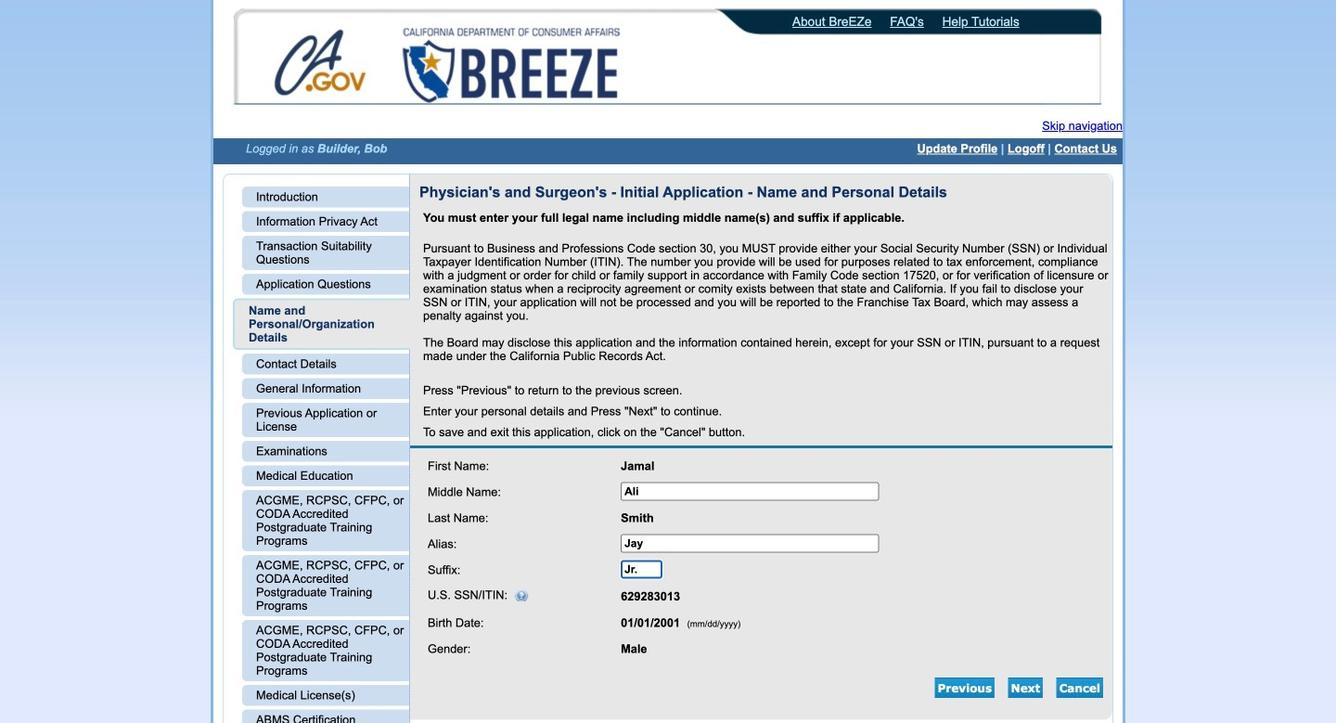 Task type: describe. For each thing, give the bounding box(es) containing it.
disclosure of your social security number or individual tax identification number is mandatory. section 30 of the business and professions code and public law 94-455 [42 u.s.c.a. 405(c)(2)(c)] authorizes collection of your social security number or individual tax identification number. your social security number or individual tax identification number will be used exclusively for tax enforcement purposes, and for purposes of compliance with any judgment or order for family support in accordance with section 11350.6 of the welfare and institutions code, or for verification of licensure or examination status by a licensing or examination entity which utilizes a national examination and where licensure is reciprocal with the requesting state. if you fail to disclose your social security number or individual tax identification number, your application for initial or renewal license will not be processed and you will be reported to the franchise tax board, which may assess $100 penalty against you. image
[[508, 590, 529, 602]]

ca.gov image
[[274, 28, 369, 101]]

state of california breeze image
[[399, 28, 624, 103]]



Task type: locate. For each thing, give the bounding box(es) containing it.
None text field
[[621, 482, 880, 501], [621, 534, 880, 553], [621, 560, 663, 579], [621, 482, 880, 501], [621, 534, 880, 553], [621, 560, 663, 579]]

None submit
[[935, 678, 995, 698], [1009, 678, 1044, 698], [1057, 678, 1104, 698], [935, 678, 995, 698], [1009, 678, 1044, 698], [1057, 678, 1104, 698]]



